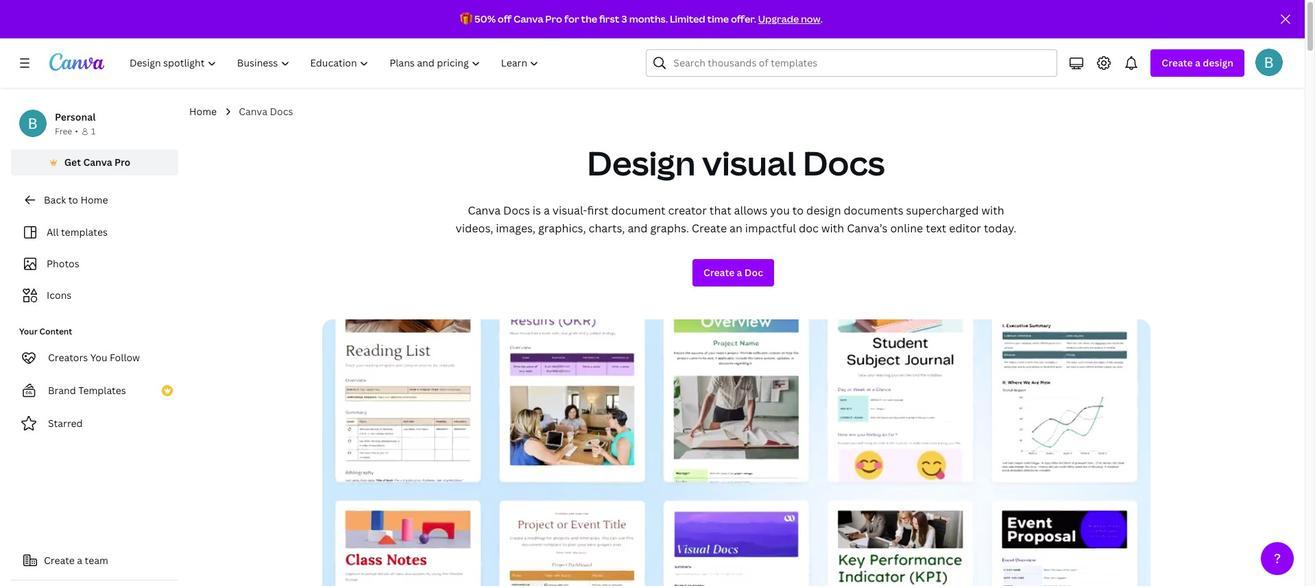 Task type: vqa. For each thing, say whether or not it's contained in the screenshot.
Docs related to Canva Docs is a visual-first document creator that allows you to design documents supercharged with videos, images, graphics, charts, and graphs. Create an impactful doc with Canva's online text editor today.
yes



Task type: locate. For each thing, give the bounding box(es) containing it.
first up charts,
[[588, 203, 609, 218]]

brand
[[48, 384, 76, 397]]

docs for canva docs is a visual-first document creator that allows you to design documents supercharged with videos, images, graphics, charts, and graphs. create an impactful doc with canva's online text editor today.
[[504, 203, 530, 218]]

0 vertical spatial pro
[[546, 12, 563, 25]]

back to home
[[44, 193, 108, 206]]

icons link
[[19, 283, 170, 309]]

is
[[533, 203, 541, 218]]

team
[[85, 554, 108, 567]]

create for create a team
[[44, 554, 75, 567]]

charts,
[[589, 221, 625, 236]]

2 horizontal spatial docs
[[803, 141, 885, 185]]

0 vertical spatial with
[[982, 203, 1005, 218]]

•
[[75, 126, 78, 137]]

create a team
[[44, 554, 108, 567]]

create a design
[[1162, 56, 1234, 69]]

docs inside canva docs is a visual-first document creator that allows you to design documents supercharged with videos, images, graphics, charts, and graphs. create an impactful doc with canva's online text editor today.
[[504, 203, 530, 218]]

create for create a doc
[[704, 266, 735, 279]]

first
[[600, 12, 620, 25], [588, 203, 609, 218]]

🎁
[[460, 12, 473, 25]]

0 horizontal spatial design
[[807, 203, 841, 218]]

back to home link
[[11, 187, 178, 214]]

canva's
[[847, 221, 888, 236]]

off
[[498, 12, 512, 25]]

0 horizontal spatial docs
[[270, 105, 293, 118]]

for
[[565, 12, 579, 25]]

0 vertical spatial design
[[1203, 56, 1234, 69]]

1 vertical spatial design
[[807, 203, 841, 218]]

1 vertical spatial pro
[[115, 156, 131, 169]]

impactful
[[746, 221, 796, 236]]

canva inside button
[[83, 156, 112, 169]]

photos link
[[19, 251, 170, 277]]

pro up back to home link
[[115, 156, 131, 169]]

1 horizontal spatial design
[[1203, 56, 1234, 69]]

content
[[40, 326, 72, 338]]

home up all templates link
[[81, 193, 108, 206]]

a
[[1196, 56, 1201, 69], [544, 203, 550, 218], [737, 266, 743, 279], [77, 554, 82, 567]]

create inside dropdown button
[[1162, 56, 1193, 69]]

first inside canva docs is a visual-first document creator that allows you to design documents supercharged with videos, images, graphics, charts, and graphs. create an impactful doc with canva's online text editor today.
[[588, 203, 609, 218]]

templates
[[61, 226, 108, 239]]

1 horizontal spatial home
[[189, 105, 217, 118]]

1 horizontal spatial with
[[982, 203, 1005, 218]]

docs for canva docs
[[270, 105, 293, 118]]

create
[[1162, 56, 1193, 69], [692, 221, 727, 236], [704, 266, 735, 279], [44, 554, 75, 567]]

online
[[891, 221, 924, 236]]

create inside button
[[44, 554, 75, 567]]

to right back
[[68, 193, 78, 206]]

1 vertical spatial home
[[81, 193, 108, 206]]

None search field
[[646, 49, 1058, 77]]

a inside dropdown button
[[1196, 56, 1201, 69]]

supercharged
[[907, 203, 979, 218]]

graphics,
[[539, 221, 586, 236]]

pro inside button
[[115, 156, 131, 169]]

1 horizontal spatial pro
[[546, 12, 563, 25]]

a inside button
[[77, 554, 82, 567]]

to right the you at the top right of the page
[[793, 203, 804, 218]]

pro
[[546, 12, 563, 25], [115, 156, 131, 169]]

documents
[[844, 203, 904, 218]]

brand templates link
[[11, 377, 178, 405]]

create inside canva docs is a visual-first document creator that allows you to design documents supercharged with videos, images, graphics, charts, and graphs. create an impactful doc with canva's online text editor today.
[[692, 221, 727, 236]]

free
[[55, 126, 72, 137]]

0 vertical spatial docs
[[270, 105, 293, 118]]

to
[[68, 193, 78, 206], [793, 203, 804, 218]]

a for create a design
[[1196, 56, 1201, 69]]

design inside canva docs is a visual-first document creator that allows you to design documents supercharged with videos, images, graphics, charts, and graphs. create an impactful doc with canva's online text editor today.
[[807, 203, 841, 218]]

home
[[189, 105, 217, 118], [81, 193, 108, 206]]

top level navigation element
[[121, 49, 551, 77]]

all
[[47, 226, 59, 239]]

0 horizontal spatial pro
[[115, 156, 131, 169]]

get canva pro
[[64, 156, 131, 169]]

2 vertical spatial docs
[[504, 203, 530, 218]]

docs
[[270, 105, 293, 118], [803, 141, 885, 185], [504, 203, 530, 218]]

0 vertical spatial home
[[189, 105, 217, 118]]

1 horizontal spatial docs
[[504, 203, 530, 218]]

0 horizontal spatial home
[[81, 193, 108, 206]]

first left 3
[[600, 12, 620, 25]]

🎁 50% off canva pro for the first 3 months. limited time offer. upgrade now .
[[460, 12, 823, 25]]

your content
[[19, 326, 72, 338]]

0 horizontal spatial with
[[822, 221, 845, 236]]

with
[[982, 203, 1005, 218], [822, 221, 845, 236]]

to inside canva docs is a visual-first document creator that allows you to design documents supercharged with videos, images, graphics, charts, and graphs. create an impactful doc with canva's online text editor today.
[[793, 203, 804, 218]]

design
[[1203, 56, 1234, 69], [807, 203, 841, 218]]

pro left for
[[546, 12, 563, 25]]

home left canva docs
[[189, 105, 217, 118]]

allows
[[734, 203, 768, 218]]

design visual docs
[[587, 141, 885, 185]]

canva right get
[[83, 156, 112, 169]]

graphs.
[[651, 221, 689, 236]]

1 horizontal spatial to
[[793, 203, 804, 218]]

you
[[90, 351, 107, 364]]

with right doc
[[822, 221, 845, 236]]

canva up videos,
[[468, 203, 501, 218]]

canva docs is a visual-first document creator that allows you to design documents supercharged with videos, images, graphics, charts, and graphs. create an impactful doc with canva's online text editor today.
[[456, 203, 1017, 236]]

offer.
[[731, 12, 757, 25]]

design left brad klo icon
[[1203, 56, 1234, 69]]

1 vertical spatial with
[[822, 221, 845, 236]]

with up today.
[[982, 203, 1005, 218]]

canva
[[514, 12, 544, 25], [239, 105, 268, 118], [83, 156, 112, 169], [468, 203, 501, 218]]

design up doc
[[807, 203, 841, 218]]

1 vertical spatial first
[[588, 203, 609, 218]]

create for create a design
[[1162, 56, 1193, 69]]



Task type: describe. For each thing, give the bounding box(es) containing it.
upgrade
[[759, 12, 799, 25]]

canva inside canva docs is a visual-first document creator that allows you to design documents supercharged with videos, images, graphics, charts, and graphs. create an impactful doc with canva's online text editor today.
[[468, 203, 501, 218]]

design
[[587, 141, 696, 185]]

free •
[[55, 126, 78, 137]]

doc
[[799, 221, 819, 236]]

0 horizontal spatial to
[[68, 193, 78, 206]]

visual
[[703, 141, 797, 185]]

doc
[[745, 266, 764, 279]]

limited
[[670, 12, 706, 25]]

upgrade now button
[[759, 12, 821, 25]]

design inside dropdown button
[[1203, 56, 1234, 69]]

starred link
[[11, 410, 178, 438]]

create a design button
[[1151, 49, 1245, 77]]

you
[[771, 203, 790, 218]]

get
[[64, 156, 81, 169]]

50%
[[475, 12, 496, 25]]

back
[[44, 193, 66, 206]]

today.
[[984, 221, 1017, 236]]

document
[[612, 203, 666, 218]]

0 vertical spatial first
[[600, 12, 620, 25]]

all templates link
[[19, 220, 170, 246]]

creator
[[669, 203, 707, 218]]

brand templates
[[48, 384, 126, 397]]

videos,
[[456, 221, 494, 236]]

now
[[801, 12, 821, 25]]

templates
[[78, 384, 126, 397]]

a for create a team
[[77, 554, 82, 567]]

.
[[821, 12, 823, 25]]

time
[[708, 12, 729, 25]]

creators
[[48, 351, 88, 364]]

canva docs
[[239, 105, 293, 118]]

create a team button
[[11, 547, 178, 575]]

Search search field
[[674, 50, 1049, 76]]

creators you follow link
[[11, 344, 178, 372]]

that
[[710, 203, 732, 218]]

text
[[926, 221, 947, 236]]

a inside canva docs is a visual-first document creator that allows you to design documents supercharged with videos, images, graphics, charts, and graphs. create an impactful doc with canva's online text editor today.
[[544, 203, 550, 218]]

get canva pro button
[[11, 150, 178, 176]]

canva right home 'link'
[[239, 105, 268, 118]]

months.
[[630, 12, 668, 25]]

your
[[19, 326, 38, 338]]

3
[[622, 12, 628, 25]]

brad klo image
[[1256, 49, 1284, 76]]

all templates
[[47, 226, 108, 239]]

visual-
[[553, 203, 588, 218]]

create a doc link
[[693, 259, 775, 287]]

starred
[[48, 417, 83, 430]]

and
[[628, 221, 648, 236]]

an
[[730, 221, 743, 236]]

home link
[[189, 104, 217, 119]]

the
[[581, 12, 598, 25]]

canva right off on the left
[[514, 12, 544, 25]]

creators you follow
[[48, 351, 140, 364]]

personal
[[55, 110, 96, 123]]

follow
[[110, 351, 140, 364]]

a for create a doc
[[737, 266, 743, 279]]

icons
[[47, 289, 72, 302]]

1
[[91, 126, 96, 137]]

1 vertical spatial docs
[[803, 141, 885, 185]]

create a doc
[[704, 266, 764, 279]]

images,
[[496, 221, 536, 236]]

editor
[[950, 221, 982, 236]]

photos
[[47, 257, 79, 270]]



